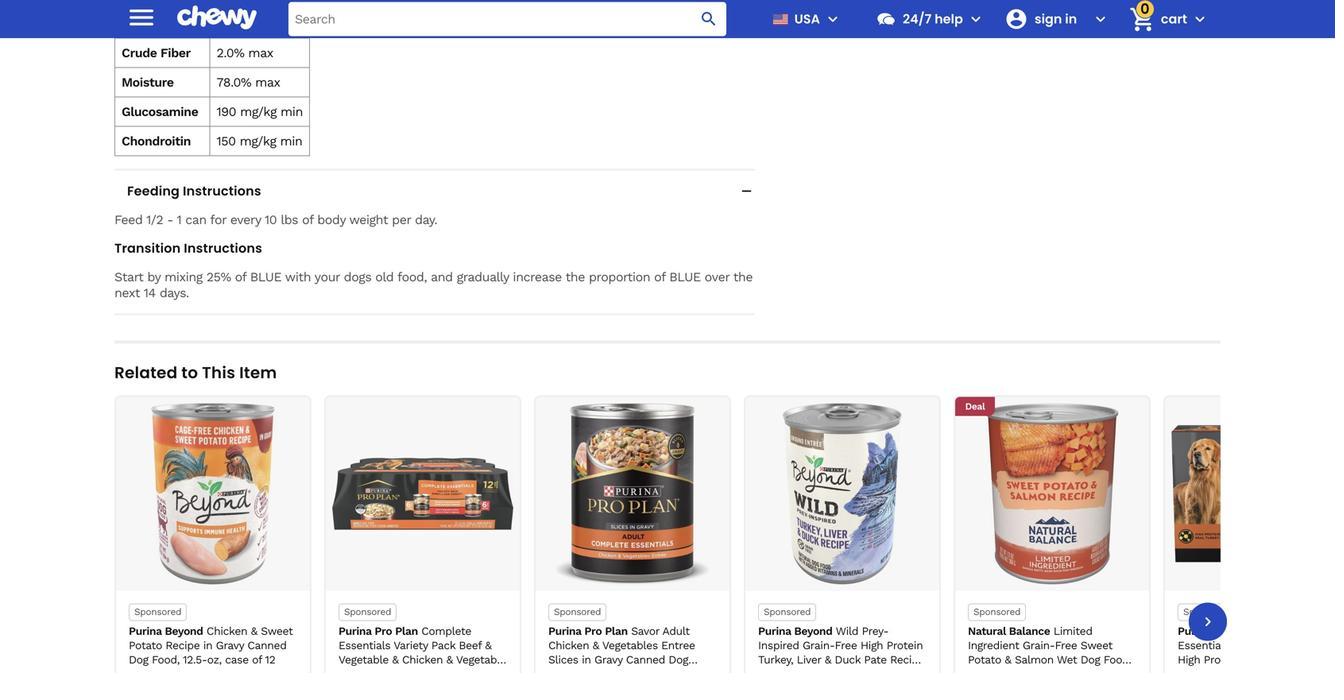Task type: locate. For each thing, give the bounding box(es) containing it.
1 horizontal spatial vegetable
[[456, 653, 506, 667]]

dogs
[[344, 269, 371, 285]]

1 horizontal spatial purina beyond
[[758, 625, 833, 638]]

1 horizontal spatial 13-
[[855, 668, 870, 673]]

oz, inside savor adult chicken & vegetables entree slices in gravy canned dog food, 13-oz, case of 12
[[595, 668, 609, 673]]

1 horizontal spatial plan
[[605, 625, 628, 638]]

purina pro plan savor adult chicken & vegetables entree slices in gravy canned dog food, 13-oz, case of 12 image
[[542, 403, 723, 585]]

purina pro plan for vegetable
[[339, 625, 418, 638]]

purina pro plan up lamb in the bottom right of the page
[[1178, 625, 1257, 638]]

high for prey-
[[861, 639, 883, 652]]

essentials for vegetable
[[339, 639, 390, 652]]

chondroitin
[[122, 134, 191, 149]]

1 vertical spatial high
[[1178, 653, 1200, 667]]

1 horizontal spatial variety
[[1233, 639, 1267, 652]]

mg/kg down 190 mg/kg min
[[240, 134, 276, 149]]

1 horizontal spatial sweet
[[1081, 639, 1113, 652]]

0 horizontal spatial beyond
[[165, 625, 203, 638]]

recipe right the 'pate'
[[890, 653, 924, 667]]

0 horizontal spatial complete
[[421, 625, 471, 638]]

potato
[[129, 639, 162, 652], [968, 653, 1001, 667]]

& inside limited ingredient grain-free sweet potato & salmon wet dog food, 13-oz can, case of 12
[[1005, 653, 1011, 667]]

2 sponsored from the left
[[344, 606, 391, 618]]

purina beyond up 12.5-
[[129, 625, 203, 638]]

sponsored for savor adult chicken & vegetables entree slices in gravy canned dog food, 13-oz, case of 12
[[554, 606, 601, 618]]

1 vertical spatial wet
[[453, 668, 473, 673]]

vegetable
[[339, 653, 389, 667], [456, 653, 506, 667]]

food, inside savor adult chicken & vegetables entree slices in gravy canned dog food, 13-oz, case of 12
[[548, 668, 576, 673]]

sponsored up the inspired on the right bottom
[[764, 606, 811, 618]]

variety inside complete essentials variety pack beef & vegetable & chicken & vegetable entrée slices in gravy wet
[[394, 639, 428, 652]]

oz,
[[207, 653, 222, 667], [595, 668, 609, 673], [870, 668, 885, 673]]

chewy home image
[[177, 0, 257, 35]]

5 purina from the left
[[1178, 625, 1211, 638]]

ingredient
[[968, 639, 1019, 652]]

1 vertical spatial max
[[255, 75, 280, 90]]

3 purina pro plan from the left
[[1178, 625, 1257, 638]]

3 pro from the left
[[1214, 625, 1231, 638]]

plan for lamb
[[1234, 625, 1257, 638]]

gravy inside the chicken & sweet potato recipe in gravy canned dog food, 12.5-oz, case of 12
[[216, 639, 244, 652]]

0 vertical spatial high
[[861, 639, 883, 652]]

min for 190 mg/kg min
[[281, 104, 303, 119]]

every
[[230, 212, 261, 227]]

sponsored up the chicken & sweet potato recipe in gravy canned dog food, 12.5-oz, case of 12
[[134, 606, 181, 618]]

1 variety from the left
[[394, 639, 428, 652]]

1 complete from the left
[[421, 625, 471, 638]]

& inside wild prey- inspired grain-free high protein turkey, liver & duck pate recipe canned dog food, 13-oz, case
[[825, 653, 831, 667]]

wild
[[836, 625, 858, 638]]

-
[[167, 212, 173, 227]]

mg/kg up 150 mg/kg min
[[240, 104, 277, 119]]

2 purina from the left
[[339, 625, 372, 638]]

pro for in
[[584, 625, 602, 638]]

2 horizontal spatial canned
[[758, 668, 797, 673]]

1 vertical spatial recipe
[[890, 653, 924, 667]]

vegetables
[[602, 639, 658, 652]]

wet down beef
[[453, 668, 473, 673]]

purina pro plan up vegetables
[[548, 625, 628, 638]]

menu image inside usa dropdown button
[[823, 10, 842, 29]]

0 vertical spatial instructions
[[183, 182, 261, 200]]

purina for savor adult chicken & vegetables entree slices in gravy canned dog food, 13-oz, case of 12
[[548, 625, 581, 638]]

1 horizontal spatial potato
[[968, 653, 1001, 667]]

1 horizontal spatial beyond
[[794, 625, 833, 638]]

1 horizontal spatial pack
[[1271, 639, 1295, 652]]

pack left beef
[[431, 639, 455, 652]]

0 vertical spatial in
[[203, 639, 212, 652]]

0 horizontal spatial menu image
[[126, 1, 157, 33]]

recipe up 12.5-
[[166, 639, 200, 652]]

0 vertical spatial mg/kg
[[240, 104, 277, 119]]

0 horizontal spatial high
[[861, 639, 883, 652]]

variety up lamb in the bottom right of the page
[[1233, 639, 1267, 652]]

complete essentials variety pack adult high protein lamb & vegetab
[[1178, 625, 1335, 673]]

13-
[[579, 668, 595, 673], [855, 668, 870, 673], [968, 668, 983, 673]]

1 horizontal spatial essentials
[[1178, 639, 1230, 652]]

of down salmon on the right of page
[[1050, 668, 1060, 673]]

menu image
[[126, 1, 157, 33], [823, 10, 842, 29]]

3 13- from the left
[[968, 668, 983, 673]]

plan
[[395, 625, 418, 638], [605, 625, 628, 638], [1234, 625, 1257, 638]]

of right 25%
[[235, 269, 246, 285]]

instructions
[[183, 182, 261, 200], [184, 239, 262, 257]]

grain- up salmon on the right of page
[[1023, 639, 1055, 652]]

1 vegetable from the left
[[339, 653, 389, 667]]

sponsored for complete essentials variety pack adult high protein lamb & vegetab
[[1183, 606, 1230, 618]]

sponsored up savor adult chicken & vegetables entree slices in gravy canned dog food, 13-oz, case of 12
[[554, 606, 601, 618]]

crude fat
[[122, 16, 179, 31]]

essentials inside complete essentials variety pack adult high protein lamb & vegetab
[[1178, 639, 1230, 652]]

protein
[[887, 639, 923, 652], [1204, 653, 1240, 667]]

adult
[[662, 625, 690, 638], [1298, 639, 1325, 652]]

1 vertical spatial protein
[[1204, 653, 1240, 667]]

canned inside wild prey- inspired grain-free high protein turkey, liver & duck pate recipe canned dog food, 13-oz, case
[[758, 668, 797, 673]]

pro
[[375, 625, 392, 638], [584, 625, 602, 638], [1214, 625, 1231, 638]]

1 sponsored from the left
[[134, 606, 181, 618]]

1 horizontal spatial complete
[[1261, 625, 1311, 638]]

sign in
[[1035, 10, 1077, 28]]

min up 150 mg/kg min
[[281, 104, 303, 119]]

of
[[302, 212, 313, 227], [235, 269, 246, 285], [654, 269, 665, 285], [252, 653, 262, 667], [640, 668, 650, 673], [1050, 668, 1060, 673]]

3 plan from the left
[[1234, 625, 1257, 638]]

12 inside savor adult chicken & vegetables entree slices in gravy canned dog food, 13-oz, case of 12
[[653, 668, 663, 673]]

1 essentials from the left
[[339, 639, 390, 652]]

1 horizontal spatial free
[[1055, 639, 1077, 652]]

2 crude from the top
[[122, 45, 157, 60]]

13- inside wild prey- inspired grain-free high protein turkey, liver & duck pate recipe canned dog food, 13-oz, case
[[855, 668, 870, 673]]

plan for in
[[605, 625, 628, 638]]

0 vertical spatial wet
[[1057, 653, 1077, 667]]

0 vertical spatial max
[[248, 45, 273, 60]]

12 right 12.5-
[[265, 653, 275, 667]]

mg/kg
[[240, 104, 277, 119], [240, 134, 276, 149]]

dog down limited
[[1081, 653, 1100, 667]]

item
[[239, 362, 277, 384]]

2 13- from the left
[[855, 668, 870, 673]]

list
[[114, 395, 1335, 673]]

0 horizontal spatial chicken
[[207, 625, 247, 638]]

0 horizontal spatial essentials
[[339, 639, 390, 652]]

beyond up 12.5-
[[165, 625, 203, 638]]

1 horizontal spatial grain-
[[1023, 639, 1055, 652]]

purina beyond up the inspired on the right bottom
[[758, 625, 833, 638]]

grain-
[[803, 639, 835, 652], [1023, 639, 1055, 652]]

in inside the chicken & sweet potato recipe in gravy canned dog food, 12.5-oz, case of 12
[[203, 639, 212, 652]]

& inside savor adult chicken & vegetables entree slices in gravy canned dog food, 13-oz, case of 12
[[593, 639, 599, 652]]

78.0% max
[[217, 75, 280, 90]]

0 vertical spatial slices
[[548, 653, 578, 667]]

high left lamb in the bottom right of the page
[[1178, 653, 1200, 667]]

case down salmon on the right of page
[[1023, 668, 1047, 673]]

blue left over
[[669, 269, 701, 285]]

0 horizontal spatial purina pro plan
[[339, 625, 418, 638]]

sweet inside the chicken & sweet potato recipe in gravy canned dog food, 12.5-oz, case of 12
[[261, 625, 293, 638]]

beyond up liver
[[794, 625, 833, 638]]

pack inside complete essentials variety pack adult high protein lamb & vegetab
[[1271, 639, 1295, 652]]

12 down entree
[[653, 668, 663, 673]]

2 purina pro plan from the left
[[548, 625, 628, 638]]

1 vertical spatial min
[[281, 104, 303, 119]]

1 crude from the top
[[122, 16, 157, 31]]

1 purina beyond from the left
[[129, 625, 203, 638]]

dog down liver
[[801, 668, 820, 673]]

0 vertical spatial gravy
[[216, 639, 244, 652]]

natural balance limited ingredient grain-free sweet potato & salmon wet dog food, 13-oz can, case of 12 image
[[962, 403, 1143, 585]]

1 horizontal spatial purina pro plan
[[548, 625, 628, 638]]

purina pro plan for protein
[[1178, 625, 1257, 638]]

essentials inside complete essentials variety pack beef & vegetable & chicken & vegetable entrée slices in gravy wet
[[339, 639, 390, 652]]

high inside complete essentials variety pack adult high protein lamb & vegetab
[[1178, 653, 1200, 667]]

12
[[265, 653, 275, 667], [653, 668, 663, 673], [1063, 668, 1073, 673]]

the
[[566, 269, 585, 285], [733, 269, 753, 285]]

2 horizontal spatial 13-
[[968, 668, 983, 673]]

1 vertical spatial gravy
[[594, 653, 623, 667]]

0 vertical spatial protein
[[887, 639, 923, 652]]

food, inside the chicken & sweet potato recipe in gravy canned dog food, 12.5-oz, case of 12
[[152, 653, 180, 667]]

dog left 12.5-
[[129, 653, 148, 667]]

protein inside wild prey- inspired grain-free high protein turkey, liver & duck pate recipe canned dog food, 13-oz, case
[[887, 639, 923, 652]]

1 the from the left
[[566, 269, 585, 285]]

purina pro plan complete essentials variety pack adult high protein lamb & vegetables, turkey & vegetables slices in gravy wet dog food, 13-oz can, case of 12 image
[[1171, 403, 1335, 585]]

body
[[317, 212, 346, 227]]

complete inside complete essentials variety pack beef & vegetable & chicken & vegetable entrée slices in gravy wet
[[421, 625, 471, 638]]

pack inside complete essentials variety pack beef & vegetable & chicken & vegetable entrée slices in gravy wet
[[431, 639, 455, 652]]

3 purina from the left
[[548, 625, 581, 638]]

protein for essentials
[[1204, 653, 1240, 667]]

high inside wild prey- inspired grain-free high protein turkey, liver & duck pate recipe canned dog food, 13-oz, case
[[861, 639, 883, 652]]

1 vertical spatial chicken
[[548, 639, 589, 652]]

1 purina from the left
[[129, 625, 162, 638]]

3 sponsored from the left
[[554, 606, 601, 618]]

blue left with on the top of the page
[[250, 269, 281, 285]]

complete up beef
[[421, 625, 471, 638]]

beyond for grain-
[[794, 625, 833, 638]]

purina beyond for grain-
[[758, 625, 833, 638]]

of inside savor adult chicken & vegetables entree slices in gravy canned dog food, 13-oz, case of 12
[[640, 668, 650, 673]]

case inside limited ingredient grain-free sweet potato & salmon wet dog food, 13-oz can, case of 12
[[1023, 668, 1047, 673]]

variety inside complete essentials variety pack adult high protein lamb & vegetab
[[1233, 639, 1267, 652]]

in inside savor adult chicken & vegetables entree slices in gravy canned dog food, 13-oz, case of 12
[[582, 653, 591, 667]]

0 horizontal spatial the
[[566, 269, 585, 285]]

pack
[[431, 639, 455, 652], [1271, 639, 1295, 652]]

6 sponsored from the left
[[1183, 606, 1230, 618]]

dog down entree
[[669, 653, 688, 667]]

min for 150 mg/kg min
[[280, 134, 302, 149]]

in inside complete essentials variety pack beef & vegetable & chicken & vegetable entrée slices in gravy wet
[[409, 668, 418, 673]]

complete for beef
[[421, 625, 471, 638]]

chicken
[[207, 625, 247, 638], [548, 639, 589, 652], [402, 653, 443, 667]]

max up 190 mg/kg min
[[255, 75, 280, 90]]

min right 4.5%
[[248, 16, 271, 31]]

12 down limited
[[1063, 668, 1073, 673]]

dog inside the chicken & sweet potato recipe in gravy canned dog food, 12.5-oz, case of 12
[[129, 653, 148, 667]]

0 horizontal spatial in
[[203, 639, 212, 652]]

1 vertical spatial slices
[[376, 668, 406, 673]]

0 horizontal spatial gravy
[[216, 639, 244, 652]]

free
[[835, 639, 857, 652], [1055, 639, 1077, 652]]

0 vertical spatial adult
[[662, 625, 690, 638]]

1 horizontal spatial in
[[409, 668, 418, 673]]

5 sponsored from the left
[[974, 606, 1021, 618]]

instructions down for
[[184, 239, 262, 257]]

chicken inside savor adult chicken & vegetables entree slices in gravy canned dog food, 13-oz, case of 12
[[548, 639, 589, 652]]

2 variety from the left
[[1233, 639, 1267, 652]]

of right 12.5-
[[252, 653, 262, 667]]

sponsored up complete essentials variety pack adult high protein lamb & vegetab
[[1183, 606, 1230, 618]]

crude
[[122, 16, 157, 31], [122, 45, 157, 60]]

2 vertical spatial in
[[409, 668, 418, 673]]

2 horizontal spatial purina pro plan
[[1178, 625, 1257, 638]]

purina beyond wild prey-inspired grain-free high protein turkey, liver & duck pate recipe canned dog food, 13-oz, case of 12 image
[[752, 403, 933, 585]]

complete up lamb in the bottom right of the page
[[1261, 625, 1311, 638]]

0 horizontal spatial free
[[835, 639, 857, 652]]

0 horizontal spatial 12
[[265, 653, 275, 667]]

gravy
[[216, 639, 244, 652], [594, 653, 623, 667], [422, 668, 450, 673]]

free inside wild prey- inspired grain-free high protein turkey, liver & duck pate recipe canned dog food, 13-oz, case
[[835, 639, 857, 652]]

12 inside the chicken & sweet potato recipe in gravy canned dog food, 12.5-oz, case of 12
[[265, 653, 275, 667]]

slices inside savor adult chicken & vegetables entree slices in gravy canned dog food, 13-oz, case of 12
[[548, 653, 578, 667]]

1 vertical spatial crude
[[122, 45, 157, 60]]

wet down limited
[[1057, 653, 1077, 667]]

0 horizontal spatial plan
[[395, 625, 418, 638]]

0 horizontal spatial pro
[[375, 625, 392, 638]]

sponsored up natural
[[974, 606, 1021, 618]]

1 vertical spatial potato
[[968, 653, 1001, 667]]

fiber
[[160, 45, 191, 60]]

1 vertical spatial canned
[[626, 653, 665, 667]]

potato inside limited ingredient grain-free sweet potato & salmon wet dog food, 13-oz can, case of 12
[[968, 653, 1001, 667]]

crude left fat
[[122, 16, 157, 31]]

0 horizontal spatial oz,
[[207, 653, 222, 667]]

moisture
[[122, 75, 174, 90]]

oz, inside the chicken & sweet potato recipe in gravy canned dog food, 12.5-oz, case of 12
[[207, 653, 222, 667]]

purina beyond chicken & sweet potato recipe in gravy canned dog food, 12.5-oz, case of 12 image
[[122, 403, 304, 585]]

case right 12.5-
[[225, 653, 249, 667]]

of down vegetables
[[640, 668, 650, 673]]

0 horizontal spatial case
[[225, 653, 249, 667]]

2 horizontal spatial gravy
[[594, 653, 623, 667]]

protein inside complete essentials variety pack adult high protein lamb & vegetab
[[1204, 653, 1240, 667]]

1 horizontal spatial canned
[[626, 653, 665, 667]]

adult inside savor adult chicken & vegetables entree slices in gravy canned dog food, 13-oz, case of 12
[[662, 625, 690, 638]]

feed 1/2 - 1 can for every 10 lbs of body weight per day.
[[114, 212, 437, 227]]

vegetable down beef
[[456, 653, 506, 667]]

blue
[[250, 269, 281, 285], [669, 269, 701, 285]]

2 horizontal spatial plan
[[1234, 625, 1257, 638]]

2 purina beyond from the left
[[758, 625, 833, 638]]

protein left lamb in the bottom right of the page
[[1204, 653, 1240, 667]]

protein up the 'pate'
[[887, 639, 923, 652]]

purina pro plan up entrée
[[339, 625, 418, 638]]

sponsored up entrée
[[344, 606, 391, 618]]

4 sponsored from the left
[[764, 606, 811, 618]]

1 horizontal spatial chicken
[[402, 653, 443, 667]]

high for essentials
[[1178, 653, 1200, 667]]

the right over
[[733, 269, 753, 285]]

crude up moisture on the left top of the page
[[122, 45, 157, 60]]

min down 190 mg/kg min
[[280, 134, 302, 149]]

purina pro plan for slices
[[548, 625, 628, 638]]

sweet
[[261, 625, 293, 638], [1081, 639, 1113, 652]]

purina beyond for potato
[[129, 625, 203, 638]]

day.
[[415, 212, 437, 227]]

instructions for feeding instructions
[[183, 182, 261, 200]]

dog inside savor adult chicken & vegetables entree slices in gravy canned dog food, 13-oz, case of 12
[[669, 653, 688, 667]]

1 plan from the left
[[395, 625, 418, 638]]

1 horizontal spatial protein
[[1204, 653, 1240, 667]]

2 essentials from the left
[[1178, 639, 1230, 652]]

pro for &
[[375, 625, 392, 638]]

related
[[114, 362, 177, 384]]

2 plan from the left
[[605, 625, 628, 638]]

account menu image
[[1091, 10, 1110, 29]]

1 horizontal spatial pro
[[584, 625, 602, 638]]

2 free from the left
[[1055, 639, 1077, 652]]

menu image left fat
[[126, 1, 157, 33]]

max for 78.0% max
[[255, 75, 280, 90]]

grain- inside wild prey- inspired grain-free high protein turkey, liver & duck pate recipe canned dog food, 13-oz, case
[[803, 639, 835, 652]]

0 horizontal spatial purina beyond
[[129, 625, 203, 638]]

1 horizontal spatial the
[[733, 269, 753, 285]]

days.
[[160, 285, 189, 300]]

1 horizontal spatial blue
[[669, 269, 701, 285]]

2 complete from the left
[[1261, 625, 1311, 638]]

0 vertical spatial canned
[[247, 639, 287, 652]]

the right increase
[[566, 269, 585, 285]]

1 beyond from the left
[[165, 625, 203, 638]]

lbs
[[281, 212, 298, 227]]

1 horizontal spatial gravy
[[422, 668, 450, 673]]

0 vertical spatial potato
[[129, 639, 162, 652]]

case
[[225, 653, 249, 667], [613, 668, 636, 673], [1023, 668, 1047, 673]]

Product search field
[[288, 2, 726, 36]]

potato inside the chicken & sweet potato recipe in gravy canned dog food, 12.5-oz, case of 12
[[129, 639, 162, 652]]

12 inside limited ingredient grain-free sweet potato & salmon wet dog food, 13-oz can, case of 12
[[1063, 668, 1073, 673]]

0 horizontal spatial potato
[[129, 639, 162, 652]]

complete inside complete essentials variety pack adult high protein lamb & vegetab
[[1261, 625, 1311, 638]]

essentials
[[339, 639, 390, 652], [1178, 639, 1230, 652]]

1 pro from the left
[[375, 625, 392, 638]]

menu image right usa at the top of the page
[[823, 10, 842, 29]]

1 vertical spatial sweet
[[1081, 639, 1113, 652]]

1 horizontal spatial adult
[[1298, 639, 1325, 652]]

complete
[[421, 625, 471, 638], [1261, 625, 1311, 638]]

12.5-
[[183, 653, 207, 667]]

1 grain- from the left
[[803, 639, 835, 652]]

2 pro from the left
[[584, 625, 602, 638]]

cart
[[1161, 10, 1187, 28]]

2 horizontal spatial in
[[582, 653, 591, 667]]

free down limited
[[1055, 639, 1077, 652]]

2 horizontal spatial chicken
[[548, 639, 589, 652]]

case down vegetables
[[613, 668, 636, 673]]

0 horizontal spatial recipe
[[166, 639, 200, 652]]

complete essentials variety pack beef & vegetable & chicken & vegetable entrée slices in gravy wet 
[[339, 625, 506, 673]]

0 horizontal spatial pack
[[431, 639, 455, 652]]

1 horizontal spatial wet
[[1057, 653, 1077, 667]]

2 horizontal spatial oz,
[[870, 668, 885, 673]]

max right "2.0%"
[[248, 45, 273, 60]]

1 vertical spatial mg/kg
[[240, 134, 276, 149]]

essentials for protein
[[1178, 639, 1230, 652]]

case for food,
[[613, 668, 636, 673]]

0 horizontal spatial sweet
[[261, 625, 293, 638]]

variety left beef
[[394, 639, 428, 652]]

2 beyond from the left
[[794, 625, 833, 638]]

0 horizontal spatial variety
[[394, 639, 428, 652]]

0 horizontal spatial canned
[[247, 639, 287, 652]]

1 free from the left
[[835, 639, 857, 652]]

0 vertical spatial sweet
[[261, 625, 293, 638]]

food, inside wild prey- inspired grain-free high protein turkey, liver & duck pate recipe canned dog food, 13-oz, case
[[824, 668, 852, 673]]

sponsored for chicken & sweet potato recipe in gravy canned dog food, 12.5-oz, case of 12
[[134, 606, 181, 618]]

13- inside limited ingredient grain-free sweet potato & salmon wet dog food, 13-oz can, case of 12
[[968, 668, 983, 673]]

2 grain- from the left
[[1023, 639, 1055, 652]]

wet
[[1057, 653, 1077, 667], [453, 668, 473, 673]]

vegetable up entrée
[[339, 653, 389, 667]]

2 vegetable from the left
[[456, 653, 506, 667]]

1 horizontal spatial recipe
[[890, 653, 924, 667]]

max
[[248, 45, 273, 60], [255, 75, 280, 90]]

sponsored for complete essentials variety pack beef & vegetable & chicken & vegetable entrée slices in gravy wet 
[[344, 606, 391, 618]]

recipe
[[166, 639, 200, 652], [890, 653, 924, 667]]

grain- up liver
[[803, 639, 835, 652]]

2 vertical spatial gravy
[[422, 668, 450, 673]]

0 horizontal spatial 13-
[[579, 668, 595, 673]]

instructions up for
[[183, 182, 261, 200]]

2 horizontal spatial 12
[[1063, 668, 1073, 673]]

wet inside complete essentials variety pack beef & vegetable & chicken & vegetable entrée slices in gravy wet
[[453, 668, 473, 673]]

1 pack from the left
[[431, 639, 455, 652]]

2 pack from the left
[[1271, 639, 1295, 652]]

of inside the chicken & sweet potato recipe in gravy canned dog food, 12.5-oz, case of 12
[[252, 653, 262, 667]]

1 horizontal spatial case
[[613, 668, 636, 673]]

1 horizontal spatial 12
[[653, 668, 663, 673]]

2 vertical spatial min
[[280, 134, 302, 149]]

in
[[203, 639, 212, 652], [582, 653, 591, 667], [409, 668, 418, 673]]

protein for prey-
[[887, 639, 923, 652]]

per
[[392, 212, 411, 227]]

1
[[177, 212, 181, 227]]

0 horizontal spatial blue
[[250, 269, 281, 285]]

2 the from the left
[[733, 269, 753, 285]]

0 horizontal spatial grain-
[[803, 639, 835, 652]]

1 horizontal spatial menu image
[[823, 10, 842, 29]]

0 horizontal spatial slices
[[376, 668, 406, 673]]

for
[[210, 212, 226, 227]]

of inside limited ingredient grain-free sweet potato & salmon wet dog food, 13-oz can, case of 12
[[1050, 668, 1060, 673]]

glucosamine
[[122, 104, 198, 119]]

4 purina from the left
[[758, 625, 791, 638]]

crude for crude fat
[[122, 16, 157, 31]]

canned
[[247, 639, 287, 652], [626, 653, 665, 667], [758, 668, 797, 673]]

instructions for transition instructions
[[184, 239, 262, 257]]

limited
[[1054, 625, 1093, 638]]

1 purina pro plan from the left
[[339, 625, 418, 638]]

& inside complete essentials variety pack adult high protein lamb & vegetab
[[1276, 653, 1283, 667]]

high down the prey-
[[861, 639, 883, 652]]

entrée
[[339, 668, 372, 673]]

pro for lamb
[[1214, 625, 1231, 638]]

dog
[[129, 653, 148, 667], [669, 653, 688, 667], [1081, 653, 1100, 667], [801, 668, 820, 673]]

&
[[251, 625, 257, 638], [485, 639, 492, 652], [593, 639, 599, 652], [392, 653, 399, 667], [446, 653, 453, 667], [825, 653, 831, 667], [1005, 653, 1011, 667], [1276, 653, 1283, 667]]

0 horizontal spatial vegetable
[[339, 653, 389, 667]]

beyond for potato
[[165, 625, 203, 638]]

grain- inside limited ingredient grain-free sweet potato & salmon wet dog food, 13-oz can, case of 12
[[1023, 639, 1055, 652]]

2 vertical spatial chicken
[[402, 653, 443, 667]]

free down wild
[[835, 639, 857, 652]]

help menu image
[[966, 10, 985, 29]]

1 vertical spatial adult
[[1298, 639, 1325, 652]]

pack up lamb in the bottom right of the page
[[1271, 639, 1295, 652]]

case inside savor adult chicken & vegetables entree slices in gravy canned dog food, 13-oz, case of 12
[[613, 668, 636, 673]]

12 for 13-
[[1063, 668, 1073, 673]]

12 for food,
[[653, 668, 663, 673]]

14
[[144, 285, 156, 300]]

1 13- from the left
[[579, 668, 595, 673]]

high
[[861, 639, 883, 652], [1178, 653, 1200, 667]]

weight
[[349, 212, 388, 227]]

1 horizontal spatial slices
[[548, 653, 578, 667]]

duck
[[835, 653, 861, 667]]

beyond
[[165, 625, 203, 638], [794, 625, 833, 638]]

pack for &
[[1271, 639, 1295, 652]]

1 vertical spatial instructions
[[184, 239, 262, 257]]



Task type: describe. For each thing, give the bounding box(es) containing it.
variety for lamb
[[1233, 639, 1267, 652]]

usa button
[[766, 0, 842, 38]]

case inside the chicken & sweet potato recipe in gravy canned dog food, 12.5-oz, case of 12
[[225, 653, 249, 667]]

plan for &
[[395, 625, 418, 638]]

help
[[935, 10, 963, 28]]

dog inside wild prey- inspired grain-free high protein turkey, liver & duck pate recipe canned dog food, 13-oz, case
[[801, 668, 820, 673]]

chicken inside the chicken & sweet potato recipe in gravy canned dog food, 12.5-oz, case of 12
[[207, 625, 247, 638]]

cart menu image
[[1191, 10, 1210, 29]]

feeding instructions
[[127, 182, 261, 200]]

usa
[[794, 10, 820, 28]]

oz, inside wild prey- inspired grain-free high protein turkey, liver & duck pate recipe canned dog food, 13-oz, case
[[870, 668, 885, 673]]

recipe inside wild prey- inspired grain-free high protein turkey, liver & duck pate recipe canned dog food, 13-oz, case
[[890, 653, 924, 667]]

feeding instructions image
[[739, 183, 754, 199]]

liver
[[797, 653, 821, 667]]

lamb
[[1244, 653, 1273, 667]]

24/7 help
[[903, 10, 963, 28]]

190
[[217, 104, 236, 119]]

mg/kg for 150
[[240, 134, 276, 149]]

4.5% min
[[217, 16, 271, 31]]

24/7
[[903, 10, 932, 28]]

oz
[[983, 668, 995, 673]]

of right lbs
[[302, 212, 313, 227]]

over
[[705, 269, 730, 285]]

transition instructions
[[114, 239, 262, 257]]

gradually
[[457, 269, 509, 285]]

balance
[[1009, 625, 1050, 638]]

start by mixing 25% of blue with your dogs old food, and gradually increase the proportion of blue over the next 14 days.
[[114, 269, 753, 300]]

in
[[1065, 10, 1077, 28]]

proportion
[[589, 269, 650, 285]]

of right proportion
[[654, 269, 665, 285]]

natural balance
[[968, 625, 1050, 638]]

variety for &
[[394, 639, 428, 652]]

slices inside complete essentials variety pack beef & vegetable & chicken & vegetable entrée slices in gravy wet
[[376, 668, 406, 673]]

by
[[147, 269, 161, 285]]

pate
[[864, 653, 887, 667]]

2.0%
[[217, 45, 244, 60]]

turkey,
[[758, 653, 793, 667]]

increase
[[513, 269, 562, 285]]

cart link
[[1123, 0, 1187, 38]]

10
[[265, 212, 277, 227]]

old
[[375, 269, 394, 285]]

150 mg/kg min
[[217, 134, 302, 149]]

13- inside savor adult chicken & vegetables entree slices in gravy canned dog food, 13-oz, case of 12
[[579, 668, 595, 673]]

gravy inside savor adult chicken & vegetables entree slices in gravy canned dog food, 13-oz, case of 12
[[594, 653, 623, 667]]

canned inside the chicken & sweet potato recipe in gravy canned dog food, 12.5-oz, case of 12
[[247, 639, 287, 652]]

start
[[114, 269, 143, 285]]

1/2
[[146, 212, 163, 227]]

food, inside limited ingredient grain-free sweet potato & salmon wet dog food, 13-oz can, case of 12
[[1104, 653, 1131, 667]]

savor
[[631, 625, 659, 638]]

prey-
[[862, 625, 889, 638]]

can,
[[999, 668, 1020, 673]]

sign
[[1035, 10, 1062, 28]]

mg/kg for 190
[[240, 104, 277, 119]]

pack for chicken
[[431, 639, 455, 652]]

sweet inside limited ingredient grain-free sweet potato & salmon wet dog food, 13-oz can, case of 12
[[1081, 639, 1113, 652]]

deal
[[965, 401, 985, 412]]

purina for complete essentials variety pack beef & vegetable & chicken & vegetable entrée slices in gravy wet 
[[339, 625, 372, 638]]

with
[[285, 269, 311, 285]]

and
[[431, 269, 453, 285]]

Search text field
[[288, 2, 726, 36]]

case for 13-
[[1023, 668, 1047, 673]]

feed
[[114, 212, 143, 227]]

4.5%
[[217, 16, 244, 31]]

gravy inside complete essentials variety pack beef & vegetable & chicken & vegetable entrée slices in gravy wet
[[422, 668, 450, 673]]

natural
[[968, 625, 1006, 638]]

2 blue from the left
[[669, 269, 701, 285]]

purina for complete essentials variety pack adult high protein lamb & vegetab
[[1178, 625, 1211, 638]]

limited ingredient grain-free sweet potato & salmon wet dog food, 13-oz can, case of 12
[[968, 625, 1131, 673]]

inspired
[[758, 639, 799, 652]]

free inside limited ingredient grain-free sweet potato & salmon wet dog food, 13-oz can, case of 12
[[1055, 639, 1077, 652]]

sign in link
[[998, 0, 1088, 38]]

sponsored for wild prey- inspired grain-free high protein turkey, liver & duck pate recipe canned dog food, 13-oz, case
[[764, 606, 811, 618]]

beef
[[459, 639, 482, 652]]

24/7 help link
[[869, 0, 963, 38]]

max for 2.0% max
[[248, 45, 273, 60]]

crude for crude fiber
[[122, 45, 157, 60]]

savor adult chicken & vegetables entree slices in gravy canned dog food, 13-oz, case of 12
[[548, 625, 695, 673]]

salmon
[[1015, 653, 1054, 667]]

chicken inside complete essentials variety pack beef & vegetable & chicken & vegetable entrée slices in gravy wet
[[402, 653, 443, 667]]

25%
[[206, 269, 231, 285]]

wild prey- inspired grain-free high protein turkey, liver & duck pate recipe canned dog food, 13-oz, case
[[758, 625, 925, 673]]

mixing
[[165, 269, 203, 285]]

adult inside complete essentials variety pack adult high protein lamb & vegetab
[[1298, 639, 1325, 652]]

wet inside limited ingredient grain-free sweet potato & salmon wet dog food, 13-oz can, case of 12
[[1057, 653, 1077, 667]]

this
[[202, 362, 235, 384]]

your
[[314, 269, 340, 285]]

dog inside limited ingredient grain-free sweet potato & salmon wet dog food, 13-oz can, case of 12
[[1081, 653, 1100, 667]]

recipe inside the chicken & sweet potato recipe in gravy canned dog food, 12.5-oz, case of 12
[[166, 639, 200, 652]]

& inside the chicken & sweet potato recipe in gravy canned dog food, 12.5-oz, case of 12
[[251, 625, 257, 638]]

next
[[114, 285, 140, 300]]

to
[[181, 362, 198, 384]]

food,
[[397, 269, 427, 285]]

fat
[[160, 16, 179, 31]]

purina for chicken & sweet potato recipe in gravy canned dog food, 12.5-oz, case of 12
[[129, 625, 162, 638]]

sponsored for limited ingredient grain-free sweet potato & salmon wet dog food, 13-oz can, case of 12
[[974, 606, 1021, 618]]

submit search image
[[699, 10, 718, 29]]

entree
[[661, 639, 695, 652]]

crude fiber
[[122, 45, 191, 60]]

1 blue from the left
[[250, 269, 281, 285]]

chewy support image
[[876, 9, 896, 29]]

canned inside savor adult chicken & vegetables entree slices in gravy canned dog food, 13-oz, case of 12
[[626, 653, 665, 667]]

purina pro plan complete essentials variety pack beef & vegetable & chicken & vegetable entrée slices in gravy wet dog food, 13-oz can, case of 12 image
[[332, 403, 513, 585]]

2.0% max
[[217, 45, 273, 60]]

0 vertical spatial min
[[248, 16, 271, 31]]

complete for adult
[[1261, 625, 1311, 638]]

purina for wild prey- inspired grain-free high protein turkey, liver & duck pate recipe canned dog food, 13-oz, case
[[758, 625, 791, 638]]

items image
[[1128, 5, 1156, 33]]

150
[[217, 134, 236, 149]]

can
[[185, 212, 206, 227]]

related to this item
[[114, 362, 277, 384]]

list containing purina beyond
[[114, 395, 1335, 673]]

78.0%
[[217, 75, 251, 90]]

feeding
[[127, 182, 180, 200]]

transition
[[114, 239, 181, 257]]

190 mg/kg min
[[217, 104, 303, 119]]

chicken & sweet potato recipe in gravy canned dog food, 12.5-oz, case of 12
[[129, 625, 293, 667]]



Task type: vqa. For each thing, say whether or not it's contained in the screenshot.
weight
yes



